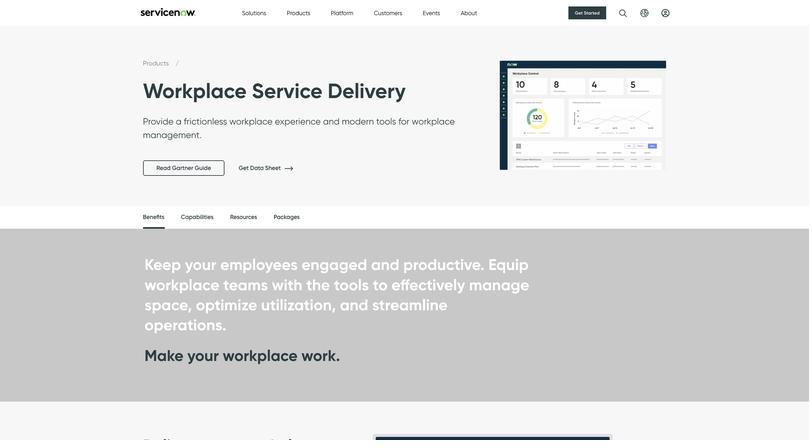 Task type: locate. For each thing, give the bounding box(es) containing it.
0 horizontal spatial products
[[143, 59, 171, 67]]

modern
[[342, 116, 374, 127]]

your
[[185, 255, 217, 275], [188, 346, 219, 366]]

experience
[[275, 116, 321, 127]]

workplace service delivery
[[143, 78, 406, 104]]

0 horizontal spatial and
[[323, 116, 340, 127]]

1 vertical spatial products
[[143, 59, 171, 67]]

2 vertical spatial and
[[340, 296, 369, 315]]

get for get data sheet
[[239, 165, 249, 172]]

tools down engaged
[[334, 276, 369, 295]]

0 vertical spatial products
[[287, 10, 311, 16]]

solutions
[[242, 10, 266, 16]]

make your workplace work.
[[145, 346, 340, 366]]

and
[[323, 116, 340, 127], [371, 255, 400, 275], [340, 296, 369, 315]]

products button
[[287, 9, 311, 17]]

your inside keep your employees engaged and productive. equip workplace teams with the tools to effectively manage space, optimize utilization, and streamline operations.
[[185, 255, 217, 275]]

packages
[[274, 214, 300, 221]]

sheet
[[265, 165, 281, 172]]

benefits
[[143, 214, 165, 221]]

tools left for
[[377, 116, 397, 127]]

read gartner guide link
[[143, 161, 225, 176]]

about
[[461, 10, 478, 16]]

your for keep
[[185, 255, 217, 275]]

packages link
[[274, 206, 300, 230]]

teams
[[223, 276, 268, 295]]

delivery
[[328, 78, 406, 104]]

0 horizontal spatial get
[[239, 165, 249, 172]]

resources
[[230, 214, 257, 221]]

tools inside keep your employees engaged and productive. equip workplace teams with the tools to effectively manage space, optimize utilization, and streamline operations.
[[334, 276, 369, 295]]

products for products link
[[143, 59, 171, 67]]

1 vertical spatial get
[[239, 165, 249, 172]]

0 vertical spatial your
[[185, 255, 217, 275]]

tools
[[377, 116, 397, 127], [334, 276, 369, 295]]

0 vertical spatial get
[[575, 10, 583, 16]]

customers
[[374, 10, 403, 16]]

get data sheet link
[[239, 165, 303, 172]]

0 vertical spatial and
[[323, 116, 340, 127]]

1 vertical spatial tools
[[334, 276, 369, 295]]

events
[[423, 10, 441, 16]]

events button
[[423, 9, 441, 17]]

get
[[575, 10, 583, 16], [239, 165, 249, 172]]

provide
[[143, 116, 174, 127]]

get left started
[[575, 10, 583, 16]]

frictionless
[[184, 116, 227, 127]]

read
[[157, 165, 171, 172]]

service
[[252, 78, 323, 104]]

a
[[176, 116, 182, 127]]

and inside provide a frictionless workplace experience and modern tools for workplace management.
[[323, 116, 340, 127]]

1 vertical spatial your
[[188, 346, 219, 366]]

get for get started
[[575, 10, 583, 16]]

the
[[307, 276, 330, 295]]

1 vertical spatial and
[[371, 255, 400, 275]]

read gartner guide
[[157, 165, 211, 172]]

get inside workplace solutions to manage facility services "image"
[[239, 165, 249, 172]]

products
[[287, 10, 311, 16], [143, 59, 171, 67]]

provide a frictionless workplace experience and modern tools for workplace management.
[[143, 116, 455, 141]]

workplace inside keep your employees engaged and productive. equip workplace teams with the tools to effectively manage space, optimize utilization, and streamline operations.
[[145, 276, 220, 295]]

workplace
[[230, 116, 273, 127], [412, 116, 455, 127], [145, 276, 220, 295], [223, 346, 298, 366]]

1 horizontal spatial products
[[287, 10, 311, 16]]

keep your employees engaged and productive. equip workplace teams with the tools to effectively manage space, optimize utilization, and streamline operations.
[[145, 255, 530, 335]]

started
[[584, 10, 600, 16]]

to
[[373, 276, 388, 295]]

1 horizontal spatial get
[[575, 10, 583, 16]]

manage it ops to deliver high-performance services image
[[493, 25, 673, 205]]

get left 'data'
[[239, 165, 249, 172]]

1 horizontal spatial and
[[340, 296, 369, 315]]

0 vertical spatial tools
[[377, 116, 397, 127]]

engaged
[[302, 255, 368, 275]]

0 horizontal spatial tools
[[334, 276, 369, 295]]

products link
[[143, 59, 171, 67]]

platform
[[331, 10, 354, 16]]

1 horizontal spatial tools
[[377, 116, 397, 127]]



Task type: describe. For each thing, give the bounding box(es) containing it.
manage
[[470, 276, 530, 295]]

effectively
[[392, 276, 466, 295]]

utilization,
[[261, 296, 336, 315]]

get started
[[575, 10, 600, 16]]

products for products dropdown button
[[287, 10, 311, 16]]

productive.
[[404, 255, 485, 275]]

employees
[[220, 255, 298, 275]]

space,
[[145, 296, 192, 315]]

solutions button
[[242, 9, 266, 17]]

for
[[399, 116, 410, 127]]

benefits link
[[143, 206, 165, 231]]

make
[[145, 346, 184, 366]]

your for make
[[188, 346, 219, 366]]

work.
[[302, 346, 340, 366]]

workplace solutions to manage facility services image
[[0, 25, 810, 206]]

data
[[250, 165, 264, 172]]

floor plan for booking conference rooms and workspaces image
[[373, 428, 613, 441]]

keep
[[145, 255, 181, 275]]

customers button
[[374, 9, 403, 17]]

tools inside provide a frictionless workplace experience and modern tools for workplace management.
[[377, 116, 397, 127]]

optimize
[[196, 296, 257, 315]]

capabilities link
[[181, 206, 214, 230]]

guide
[[195, 165, 211, 172]]

gartner
[[172, 165, 193, 172]]

streamline
[[373, 296, 448, 315]]

2 horizontal spatial and
[[371, 255, 400, 275]]

get started link
[[569, 6, 607, 19]]

about button
[[461, 9, 478, 17]]

get data sheet
[[239, 165, 283, 172]]

operations.
[[145, 316, 227, 335]]

management.
[[143, 130, 202, 141]]

capabilities
[[181, 214, 214, 221]]

platform button
[[331, 9, 354, 17]]

workplace
[[143, 78, 247, 104]]

with
[[272, 276, 303, 295]]

servicenow image
[[140, 8, 196, 16]]

resources link
[[230, 206, 257, 230]]

go to servicenow account image
[[662, 9, 670, 17]]

equip
[[489, 255, 529, 275]]



Task type: vqa. For each thing, say whether or not it's contained in the screenshot.
Read
yes



